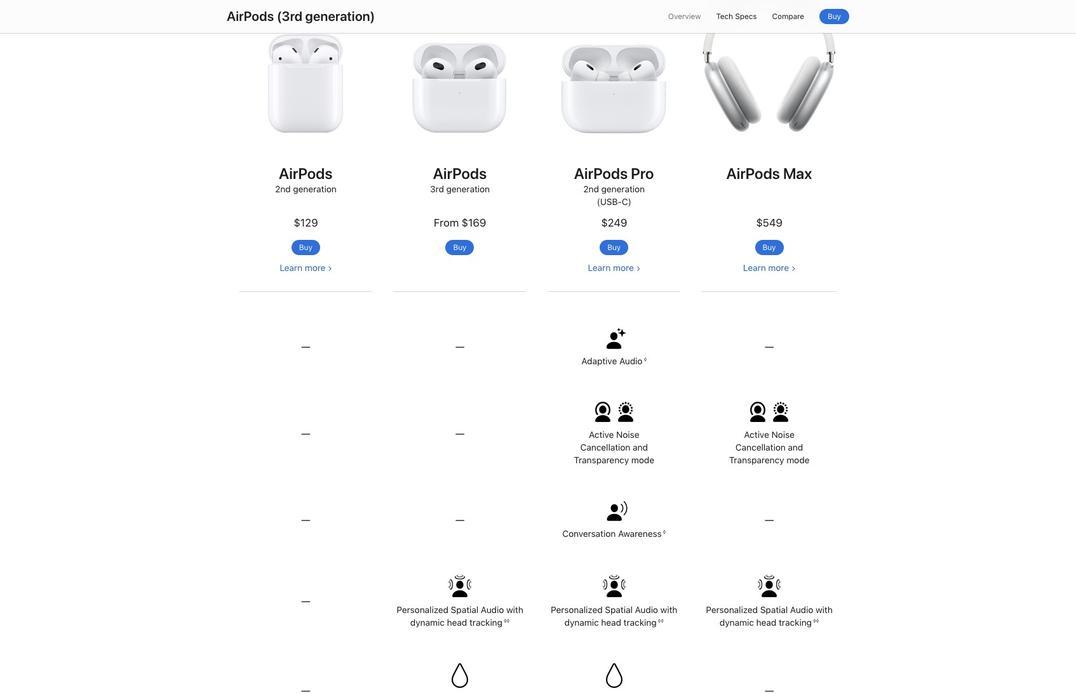 Task type: describe. For each thing, give the bounding box(es) containing it.
adaptive audio ◊
[[581, 356, 647, 366]]

overview
[[668, 12, 701, 21]]

noise for active noise cancellation and transparency mode
[[772, 430, 795, 440]]

conversation awareness ◊
[[562, 529, 666, 539]]

3 with from the left
[[816, 605, 833, 615]]

airpods for 3rd
[[433, 164, 487, 183]]

$549
[[756, 217, 783, 229]]

3 spatial audio from the left
[[760, 605, 813, 615]]

audio
[[619, 356, 643, 366]]

active for active noise cancellation and transparency mode
[[744, 430, 769, 440]]

and for transparency mode
[[633, 443, 648, 453]]

awareness
[[618, 529, 662, 539]]

transparency mode
[[574, 455, 654, 465]]

active noise cancellation and transparency mode
[[574, 430, 654, 465]]

2nd for airpods pro
[[583, 184, 599, 194]]

$129
[[294, 217, 318, 229]]

1 with from the left
[[506, 605, 523, 615]]

buy link for $549
[[755, 240, 784, 255]]

buy link right the compare link
[[820, 9, 849, 24]]

learn for airpods max
[[743, 263, 766, 273]]

and for transparency
[[788, 443, 803, 453]]

2 dynamic from the left
[[564, 618, 599, 628]]

◊ link for audio
[[644, 357, 647, 363]]

specs
[[735, 12, 757, 21]]

$169
[[462, 217, 486, 229]]

1 ◊◊ link from the left
[[504, 618, 510, 625]]

3 ◊◊ from the left
[[813, 618, 819, 625]]

1 spatial audio from the left
[[451, 605, 504, 615]]

buy link for $129
[[291, 240, 320, 255]]

learn more link for airpods max
[[743, 263, 796, 273]]

◊ for audio
[[644, 357, 647, 363]]

3 personalized spatial audio with dynamic from the left
[[706, 605, 833, 628]]

3 personalized from the left
[[706, 605, 758, 615]]

generation for airpods pro 2nd generation (usb-c)
[[601, 184, 645, 194]]

airpods 3rd generation
[[430, 164, 490, 194]]

c)
[[622, 197, 631, 207]]

1 personalized from the left
[[397, 605, 448, 615]]

generation for airpods 2nd generation
[[293, 184, 337, 194]]

learn more link for airpods
[[280, 263, 332, 273]]

buy link for $249
[[600, 240, 628, 255]]

3 dynamic from the left
[[720, 618, 754, 628]]

compare
[[772, 12, 804, 21]]

more for airpods pro
[[613, 263, 634, 273]]

learn more link for airpods pro
[[588, 263, 640, 273]]

1 ◊◊ from the left
[[504, 618, 510, 625]]

2 head tracking from the left
[[601, 618, 657, 628]]

active noise cancellation and transparency mode
[[729, 430, 810, 465]]

1 personalized spatial audio with dynamic from the left
[[397, 605, 523, 628]]

generation for airpods 3rd generation
[[446, 184, 490, 194]]

noise for active noise cancellation and transparency mode
[[616, 430, 639, 440]]

$249
[[601, 217, 627, 229]]

buy for from $169
[[453, 243, 467, 252]]

(3rd
[[277, 8, 302, 24]]

2 with from the left
[[660, 605, 677, 615]]

buy for $129
[[299, 243, 312, 252]]



Task type: vqa. For each thing, say whether or not it's contained in the screenshot.
as
no



Task type: locate. For each thing, give the bounding box(es) containing it.
airpods pro
[[574, 164, 654, 183]]

noise
[[616, 430, 639, 440], [772, 430, 795, 440]]

1 horizontal spatial after image
[[634, 263, 640, 273]]

1 and from the left
[[633, 443, 648, 453]]

more down $129
[[305, 263, 326, 273]]

after image for airpods
[[326, 263, 332, 273]]

airpods 2nd generation
[[275, 164, 337, 194]]

◊ link for awareness
[[663, 529, 666, 536]]

3 learn more link from the left
[[743, 263, 796, 273]]

generation inside airpods pro 2nd generation (usb-c)
[[601, 184, 645, 194]]

and
[[633, 443, 648, 453], [788, 443, 803, 453]]

transparency
[[729, 455, 784, 465]]

0 horizontal spatial airpods
[[227, 8, 274, 24]]

adaptive
[[581, 356, 617, 366]]

◊ link right awareness
[[663, 529, 666, 536]]

learn more link down $249
[[588, 263, 640, 273]]

2nd inside airpods 2nd generation
[[275, 184, 291, 194]]

—
[[301, 341, 310, 353], [455, 341, 465, 353], [765, 341, 774, 353], [301, 427, 310, 440], [455, 427, 465, 440], [301, 514, 310, 526], [455, 514, 465, 526], [765, 514, 774, 526], [301, 595, 310, 608]]

cancellation for transparency mode
[[580, 443, 630, 453]]

2 personalized spatial audio with dynamic from the left
[[551, 605, 677, 628]]

2 more from the left
[[613, 263, 634, 273]]

active
[[589, 430, 614, 440], [744, 430, 769, 440]]

1 horizontal spatial generation
[[446, 184, 490, 194]]

airpods pro 2nd generation (usb-c)
[[574, 164, 654, 207]]

and up mode
[[788, 443, 803, 453]]

tech specs link
[[716, 10, 757, 24]]

2 learn from the left
[[588, 263, 611, 273]]

buy for $549
[[763, 243, 776, 252]]

with
[[506, 605, 523, 615], [660, 605, 677, 615], [816, 605, 833, 615]]

tech specs
[[716, 12, 757, 21]]

more for airpods max
[[768, 263, 789, 273]]

1 after image from the left
[[326, 263, 332, 273]]

after image
[[326, 263, 332, 273], [634, 263, 640, 273]]

more
[[305, 263, 326, 273], [613, 263, 634, 273], [768, 263, 789, 273]]

1 learn more link from the left
[[280, 263, 332, 273]]

0 horizontal spatial generation
[[293, 184, 337, 194]]

learn more link
[[280, 263, 332, 273], [588, 263, 640, 273], [743, 263, 796, 273]]

0 horizontal spatial with
[[506, 605, 523, 615]]

2 horizontal spatial ◊◊ link
[[813, 618, 819, 625]]

0 horizontal spatial learn more link
[[280, 263, 332, 273]]

1 head tracking ◊◊ from the left
[[447, 618, 510, 628]]

personalized
[[397, 605, 448, 615], [551, 605, 603, 615], [706, 605, 758, 615]]

1 dynamic from the left
[[410, 618, 445, 628]]

0 horizontal spatial ◊◊
[[504, 618, 510, 625]]

0 horizontal spatial learn
[[280, 263, 302, 273]]

2 2nd from the left
[[583, 184, 599, 194]]

head tracking
[[447, 618, 502, 628], [601, 618, 657, 628], [756, 618, 812, 628]]

1 horizontal spatial noise
[[772, 430, 795, 440]]

1 horizontal spatial active
[[744, 430, 769, 440]]

1 horizontal spatial 2nd
[[583, 184, 599, 194]]

cancellation
[[580, 443, 630, 453], [736, 443, 786, 453]]

0 horizontal spatial ◊ link
[[644, 357, 647, 363]]

1 generation from the left
[[293, 184, 337, 194]]

airpods
[[227, 8, 274, 24], [279, 164, 333, 183], [433, 164, 487, 183]]

cancellation up transparency mode
[[580, 443, 630, 453]]

2 horizontal spatial ◊◊
[[813, 618, 819, 625]]

◊ inside conversation awareness ◊
[[663, 529, 666, 536]]

learn down $129
[[280, 263, 302, 273]]

2 personalized from the left
[[551, 605, 603, 615]]

buy link
[[820, 9, 849, 24], [291, 240, 320, 255], [446, 240, 474, 255], [600, 240, 628, 255], [755, 240, 784, 255]]

generation up $129
[[293, 184, 337, 194]]

1 horizontal spatial dynamic
[[564, 618, 599, 628]]

buy for $249
[[607, 243, 621, 252]]

1 horizontal spatial learn more link
[[588, 263, 640, 273]]

learn for airpods
[[280, 263, 302, 273]]

0 vertical spatial ◊ link
[[644, 357, 647, 363]]

1 active from the left
[[589, 430, 614, 440]]

and inside active noise cancellation and transparency mode
[[788, 443, 803, 453]]

more down $249
[[613, 263, 634, 273]]

1 more from the left
[[305, 263, 326, 273]]

learn more for airpods max
[[743, 263, 789, 273]]

personalized spatial audio with dynamic
[[397, 605, 523, 628], [551, 605, 677, 628], [706, 605, 833, 628]]

noise inside active noise cancellation and transparency mode
[[772, 430, 795, 440]]

generation inside airpods 3rd generation
[[446, 184, 490, 194]]

2nd inside airpods pro 2nd generation (usb-c)
[[583, 184, 599, 194]]

learn more link down $129
[[280, 263, 332, 273]]

2 horizontal spatial learn more
[[743, 263, 789, 273]]

more for airpods
[[305, 263, 326, 273]]

3 head tracking ◊◊ from the left
[[756, 618, 819, 628]]

0 horizontal spatial ◊◊ link
[[504, 618, 510, 625]]

1 horizontal spatial more
[[613, 263, 634, 273]]

2 after image from the left
[[634, 263, 640, 273]]

◊ inside adaptive audio ◊
[[644, 357, 647, 363]]

1 horizontal spatial spatial audio
[[605, 605, 658, 615]]

learn more down $549
[[743, 263, 789, 273]]

learn more for airpods pro
[[588, 263, 634, 273]]

1 horizontal spatial learn
[[588, 263, 611, 273]]

generation right 3rd on the top left of the page
[[446, 184, 490, 194]]

1 noise from the left
[[616, 430, 639, 440]]

1 learn more from the left
[[280, 263, 326, 273]]

0 horizontal spatial more
[[305, 263, 326, 273]]

generation)
[[305, 8, 375, 24]]

conversation
[[562, 529, 616, 539]]

0 horizontal spatial after image
[[326, 263, 332, 273]]

noise up mode
[[772, 430, 795, 440]]

2 horizontal spatial more
[[768, 263, 789, 273]]

learn more
[[280, 263, 326, 273], [588, 263, 634, 273], [743, 263, 789, 273]]

3 more from the left
[[768, 263, 789, 273]]

overview link
[[668, 10, 701, 24]]

spatial audio
[[451, 605, 504, 615], [605, 605, 658, 615], [760, 605, 813, 615]]

airpods left "(3rd"
[[227, 8, 274, 24]]

2 cancellation from the left
[[736, 443, 786, 453]]

◊ for awareness
[[663, 529, 666, 536]]

◊ link right audio at the bottom right
[[644, 357, 647, 363]]

buy right the compare link
[[828, 12, 841, 21]]

airpods for (3rd
[[227, 8, 274, 24]]

2nd for airpods
[[275, 184, 291, 194]]

1 horizontal spatial ◊◊
[[658, 618, 664, 625]]

2 horizontal spatial personalized spatial audio with dynamic
[[706, 605, 833, 628]]

buy down $129
[[299, 243, 312, 252]]

◊ right audio at the bottom right
[[644, 357, 647, 363]]

head tracking ◊◊
[[447, 618, 510, 628], [601, 618, 664, 628], [756, 618, 819, 628]]

2 horizontal spatial learn more link
[[743, 263, 796, 273]]

1 2nd from the left
[[275, 184, 291, 194]]

from
[[434, 217, 459, 229]]

0 vertical spatial ◊
[[644, 357, 647, 363]]

0 horizontal spatial 2nd
[[275, 184, 291, 194]]

2 spatial audio from the left
[[605, 605, 658, 615]]

3rd
[[430, 184, 444, 194]]

0 horizontal spatial personalized spatial audio with dynamic
[[397, 605, 523, 628]]

2 horizontal spatial learn
[[743, 263, 766, 273]]

buy down from $169
[[453, 243, 467, 252]]

3 learn more from the left
[[743, 263, 789, 273]]

buy
[[828, 12, 841, 21], [299, 243, 312, 252], [453, 243, 467, 252], [607, 243, 621, 252], [763, 243, 776, 252]]

3 generation from the left
[[601, 184, 645, 194]]

buy link down $249
[[600, 240, 628, 255]]

2 active from the left
[[744, 430, 769, 440]]

dynamic
[[410, 618, 445, 628], [564, 618, 599, 628], [720, 618, 754, 628]]

3 ◊◊ link from the left
[[813, 618, 819, 625]]

◊ right awareness
[[663, 529, 666, 536]]

(usb-
[[597, 197, 622, 207]]

cancellation inside the active noise cancellation and transparency mode
[[580, 443, 630, 453]]

0 horizontal spatial active
[[589, 430, 614, 440]]

1 horizontal spatial learn more
[[588, 263, 634, 273]]

after image
[[789, 263, 796, 273]]

2 learn more from the left
[[588, 263, 634, 273]]

0 horizontal spatial ◊
[[644, 357, 647, 363]]

1 horizontal spatial personalized spatial audio with dynamic
[[551, 605, 677, 628]]

airpods inside airpods 2nd generation
[[279, 164, 333, 183]]

tech
[[716, 12, 733, 21]]

2 and from the left
[[788, 443, 803, 453]]

0 horizontal spatial cancellation
[[580, 443, 630, 453]]

1 horizontal spatial airpods
[[279, 164, 333, 183]]

2 horizontal spatial with
[[816, 605, 833, 615]]

2 horizontal spatial spatial audio
[[760, 605, 813, 615]]

airpods up $129
[[279, 164, 333, 183]]

◊
[[644, 357, 647, 363], [663, 529, 666, 536]]

2nd
[[275, 184, 291, 194], [583, 184, 599, 194]]

1 horizontal spatial personalized
[[551, 605, 603, 615]]

1 horizontal spatial ◊◊ link
[[658, 618, 664, 625]]

learn more for airpods
[[280, 263, 326, 273]]

buy link down from $169
[[446, 240, 474, 255]]

cancellation up transparency
[[736, 443, 786, 453]]

0 horizontal spatial noise
[[616, 430, 639, 440]]

noise up transparency mode
[[616, 430, 639, 440]]

2 horizontal spatial generation
[[601, 184, 645, 194]]

mode
[[787, 455, 810, 465]]

cancellation inside active noise cancellation and transparency mode
[[736, 443, 786, 453]]

cancellation for transparency
[[736, 443, 786, 453]]

1 vertical spatial ◊
[[663, 529, 666, 536]]

airpods up 3rd on the top left of the page
[[433, 164, 487, 183]]

1 head tracking from the left
[[447, 618, 502, 628]]

1 horizontal spatial cancellation
[[736, 443, 786, 453]]

◊ link
[[644, 357, 647, 363], [663, 529, 666, 536]]

2 head tracking ◊◊ from the left
[[601, 618, 664, 628]]

0 horizontal spatial spatial audio
[[451, 605, 504, 615]]

0 horizontal spatial head tracking
[[447, 618, 502, 628]]

learn for airpods pro
[[588, 263, 611, 273]]

active up transparency mode
[[589, 430, 614, 440]]

1 learn from the left
[[280, 263, 302, 273]]

1 cancellation from the left
[[580, 443, 630, 453]]

buy down $249
[[607, 243, 621, 252]]

active up transparency
[[744, 430, 769, 440]]

2 generation from the left
[[446, 184, 490, 194]]

2 horizontal spatial dynamic
[[720, 618, 754, 628]]

buy link down $129
[[291, 240, 320, 255]]

learn down $249
[[588, 263, 611, 273]]

airpods for 2nd
[[279, 164, 333, 183]]

◊◊ link
[[504, 618, 510, 625], [658, 618, 664, 625], [813, 618, 819, 625]]

0 horizontal spatial learn more
[[280, 263, 326, 273]]

1 horizontal spatial head tracking ◊◊
[[601, 618, 664, 628]]

active inside the active noise cancellation and transparency mode
[[589, 430, 614, 440]]

◊◊
[[504, 618, 510, 625], [658, 618, 664, 625], [813, 618, 819, 625]]

learn more link down $549
[[743, 263, 796, 273]]

0 horizontal spatial head tracking ◊◊
[[447, 618, 510, 628]]

and up transparency mode
[[633, 443, 648, 453]]

noise inside the active noise cancellation and transparency mode
[[616, 430, 639, 440]]

learn
[[280, 263, 302, 273], [588, 263, 611, 273], [743, 263, 766, 273]]

from $169
[[434, 217, 486, 229]]

and inside the active noise cancellation and transparency mode
[[633, 443, 648, 453]]

buy link down $549
[[755, 240, 784, 255]]

0 horizontal spatial dynamic
[[410, 618, 445, 628]]

more down $549
[[768, 263, 789, 273]]

1 horizontal spatial ◊
[[663, 529, 666, 536]]

airpods inside airpods 3rd generation
[[433, 164, 487, 183]]

active for active noise cancellation and transparency mode
[[589, 430, 614, 440]]

compare link
[[772, 10, 804, 24]]

0 horizontal spatial personalized
[[397, 605, 448, 615]]

2 ◊◊ link from the left
[[658, 618, 664, 625]]

1 horizontal spatial head tracking
[[601, 618, 657, 628]]

airpods max
[[726, 164, 812, 183]]

learn more down $129
[[280, 263, 326, 273]]

generation
[[293, 184, 337, 194], [446, 184, 490, 194], [601, 184, 645, 194]]

after image for airpods pro
[[634, 263, 640, 273]]

3 learn from the left
[[743, 263, 766, 273]]

2 horizontal spatial airpods
[[433, 164, 487, 183]]

generation inside airpods 2nd generation
[[293, 184, 337, 194]]

2 horizontal spatial head tracking ◊◊
[[756, 618, 819, 628]]

1 horizontal spatial ◊ link
[[663, 529, 666, 536]]

2 horizontal spatial personalized
[[706, 605, 758, 615]]

learn left after icon
[[743, 263, 766, 273]]

learn more down $249
[[588, 263, 634, 273]]

2 noise from the left
[[772, 430, 795, 440]]

active inside active noise cancellation and transparency mode
[[744, 430, 769, 440]]

airpods (3rd generation)
[[227, 8, 375, 24]]

3 head tracking from the left
[[756, 618, 812, 628]]

buy link for from $169
[[446, 240, 474, 255]]

generation up the c)
[[601, 184, 645, 194]]

0 horizontal spatial and
[[633, 443, 648, 453]]

buy down $549
[[763, 243, 776, 252]]

2 ◊◊ from the left
[[658, 618, 664, 625]]

2 learn more link from the left
[[588, 263, 640, 273]]

2 horizontal spatial head tracking
[[756, 618, 812, 628]]

1 horizontal spatial and
[[788, 443, 803, 453]]

1 vertical spatial ◊ link
[[663, 529, 666, 536]]

1 horizontal spatial with
[[660, 605, 677, 615]]



